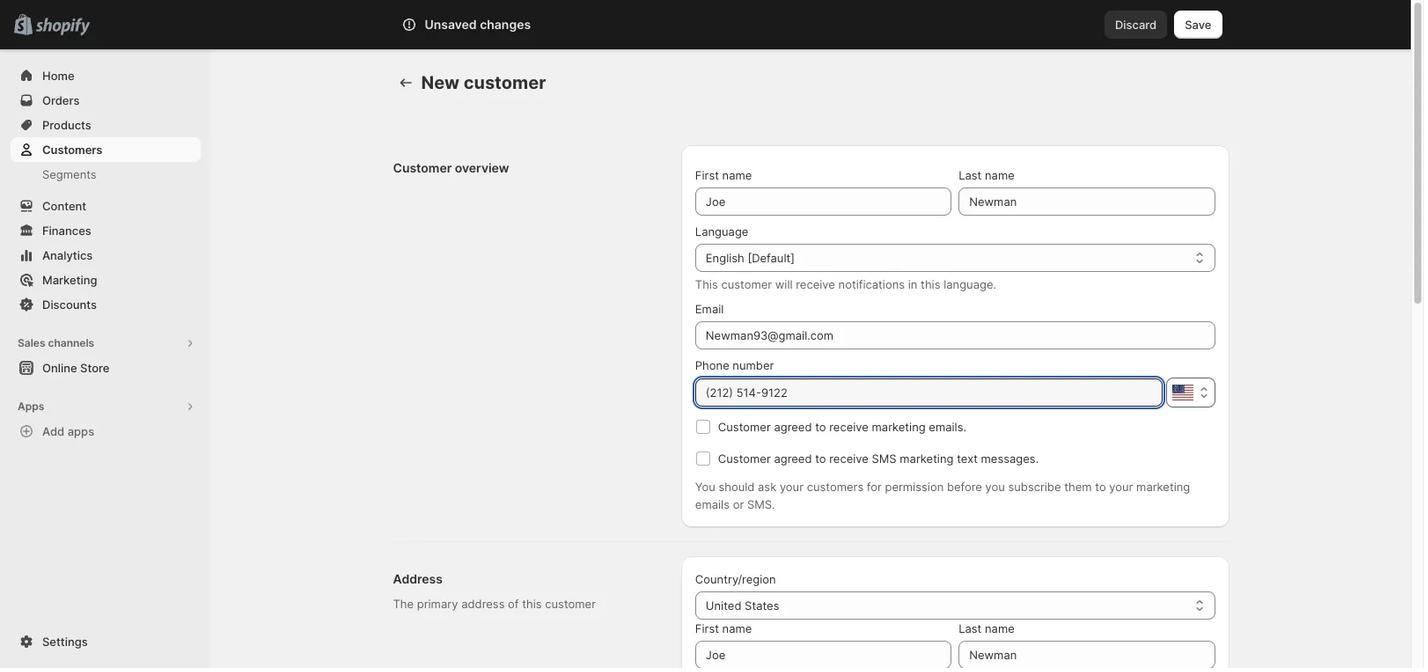 Task type: locate. For each thing, give the bounding box(es) containing it.
1 last from the top
[[959, 168, 982, 182]]

last
[[959, 168, 982, 182], [959, 622, 982, 636]]

finances
[[42, 224, 91, 238]]

0 vertical spatial last
[[959, 168, 982, 182]]

store
[[80, 361, 110, 375]]

messages.
[[981, 452, 1039, 466]]

first up 'language'
[[695, 168, 719, 182]]

1 first name from the top
[[695, 168, 752, 182]]

first
[[695, 168, 719, 182], [695, 622, 719, 636]]

first name for first name text field
[[695, 168, 752, 182]]

last name for last name text field
[[959, 622, 1015, 636]]

marketing right them
[[1137, 480, 1190, 494]]

this
[[695, 277, 718, 291]]

address
[[393, 571, 443, 586]]

in
[[908, 277, 918, 291]]

0 vertical spatial this
[[921, 277, 941, 291]]

for
[[867, 480, 882, 494]]

receive
[[796, 277, 835, 291], [829, 420, 869, 434], [829, 452, 869, 466]]

to
[[815, 420, 826, 434], [815, 452, 826, 466], [1095, 480, 1106, 494]]

1 vertical spatial to
[[815, 452, 826, 466]]

first for first name text box
[[695, 622, 719, 636]]

products link
[[11, 113, 201, 137]]

0 vertical spatial first
[[695, 168, 719, 182]]

0 vertical spatial receive
[[796, 277, 835, 291]]

1 vertical spatial customer
[[718, 420, 771, 434]]

receive up customers
[[829, 452, 869, 466]]

notifications
[[839, 277, 905, 291]]

orders
[[42, 93, 80, 107]]

agreed for customer agreed to receive sms marketing text messages.
[[774, 452, 812, 466]]

email
[[695, 302, 724, 316]]

1 last name from the top
[[959, 168, 1015, 182]]

first name down united
[[695, 622, 752, 636]]

you
[[695, 480, 716, 494]]

search button
[[457, 11, 967, 39]]

customer down the english [default]
[[721, 277, 772, 291]]

customer
[[393, 160, 452, 175], [718, 420, 771, 434], [718, 452, 771, 466]]

your right ask
[[780, 480, 804, 494]]

0 vertical spatial to
[[815, 420, 826, 434]]

1 vertical spatial last
[[959, 622, 982, 636]]

customer agreed to receive marketing emails.
[[718, 420, 967, 434]]

phone
[[695, 358, 730, 372]]

2 last name from the top
[[959, 622, 1015, 636]]

last for last name text box
[[959, 168, 982, 182]]

2 agreed from the top
[[774, 452, 812, 466]]

2 vertical spatial receive
[[829, 452, 869, 466]]

your
[[780, 480, 804, 494], [1109, 480, 1133, 494]]

first name up 'language'
[[695, 168, 752, 182]]

this
[[921, 277, 941, 291], [522, 597, 542, 611]]

analytics
[[42, 248, 93, 262]]

receive up the customer agreed to receive sms marketing text messages.
[[829, 420, 869, 434]]

0 vertical spatial customer
[[464, 72, 546, 93]]

1 your from the left
[[780, 480, 804, 494]]

marketing up sms on the right bottom of page
[[872, 420, 926, 434]]

receive right will
[[796, 277, 835, 291]]

customer right of
[[545, 597, 596, 611]]

subscribe
[[1008, 480, 1061, 494]]

[default]
[[748, 251, 795, 265]]

name for first name text field
[[722, 168, 752, 182]]

channels
[[48, 336, 94, 349]]

discard
[[1115, 18, 1157, 32]]

settings
[[42, 635, 88, 649]]

online store
[[42, 361, 110, 375]]

changes
[[480, 17, 531, 32]]

search
[[486, 18, 524, 32]]

this right of
[[522, 597, 542, 611]]

agreed
[[774, 420, 812, 434], [774, 452, 812, 466]]

0 vertical spatial agreed
[[774, 420, 812, 434]]

sales channels button
[[11, 331, 201, 356]]

overview
[[455, 160, 509, 175]]

name for last name text box
[[985, 168, 1015, 182]]

should
[[719, 480, 755, 494]]

apps
[[68, 424, 94, 438]]

0 horizontal spatial your
[[780, 480, 804, 494]]

sms
[[872, 452, 897, 466]]

language
[[695, 224, 749, 239]]

0 vertical spatial last name
[[959, 168, 1015, 182]]

1 agreed from the top
[[774, 420, 812, 434]]

0 vertical spatial marketing
[[872, 420, 926, 434]]

2 vertical spatial to
[[1095, 480, 1106, 494]]

united states
[[706, 599, 780, 613]]

1 vertical spatial last name
[[959, 622, 1015, 636]]

sales channels
[[18, 336, 94, 349]]

receive for marketing
[[829, 420, 869, 434]]

0 vertical spatial first name
[[695, 168, 752, 182]]

united
[[706, 599, 742, 613]]

1 horizontal spatial your
[[1109, 480, 1133, 494]]

the
[[393, 597, 414, 611]]

customers link
[[11, 137, 201, 162]]

agreed for customer agreed to receive marketing emails.
[[774, 420, 812, 434]]

last name
[[959, 168, 1015, 182], [959, 622, 1015, 636]]

save button
[[1175, 11, 1222, 39]]

marketing up permission
[[900, 452, 954, 466]]

2 vertical spatial customer
[[545, 597, 596, 611]]

sms.
[[747, 497, 775, 511]]

marketing inside 'you should ask your customers for permission before you subscribe them to your marketing emails or sms.'
[[1137, 480, 1190, 494]]

Last name text field
[[959, 641, 1215, 668]]

sales
[[18, 336, 45, 349]]

apps
[[18, 400, 44, 413]]

this right in
[[921, 277, 941, 291]]

them
[[1064, 480, 1092, 494]]

you
[[986, 480, 1005, 494]]

name
[[722, 168, 752, 182], [985, 168, 1015, 182], [722, 622, 752, 636], [985, 622, 1015, 636]]

0 vertical spatial customer
[[393, 160, 452, 175]]

ask
[[758, 480, 777, 494]]

2 first from the top
[[695, 622, 719, 636]]

2 vertical spatial customer
[[718, 452, 771, 466]]

name for last name text field
[[985, 622, 1015, 636]]

First name text field
[[695, 188, 952, 216]]

shopify image
[[35, 18, 90, 36]]

1 vertical spatial first
[[695, 622, 719, 636]]

first name
[[695, 168, 752, 182], [695, 622, 752, 636]]

customer down the search
[[464, 72, 546, 93]]

1 first from the top
[[695, 168, 719, 182]]

country/region
[[695, 572, 776, 586]]

customer for this
[[721, 277, 772, 291]]

2 last from the top
[[959, 622, 982, 636]]

1 vertical spatial receive
[[829, 420, 869, 434]]

number
[[733, 358, 774, 372]]

last for last name text field
[[959, 622, 982, 636]]

1 vertical spatial customer
[[721, 277, 772, 291]]

1 vertical spatial first name
[[695, 622, 752, 636]]

first name for first name text box
[[695, 622, 752, 636]]

first down united
[[695, 622, 719, 636]]

marketing
[[872, 420, 926, 434], [900, 452, 954, 466], [1137, 480, 1190, 494]]

customer
[[464, 72, 546, 93], [721, 277, 772, 291], [545, 597, 596, 611]]

1 horizontal spatial this
[[921, 277, 941, 291]]

0 horizontal spatial this
[[522, 597, 542, 611]]

1 vertical spatial agreed
[[774, 452, 812, 466]]

your right them
[[1109, 480, 1133, 494]]

2 first name from the top
[[695, 622, 752, 636]]

2 vertical spatial marketing
[[1137, 480, 1190, 494]]



Task type: describe. For each thing, give the bounding box(es) containing it.
content link
[[11, 194, 201, 218]]

customer for customer overview
[[393, 160, 452, 175]]

first for first name text field
[[695, 168, 719, 182]]

home
[[42, 69, 74, 83]]

receive for notifications
[[796, 277, 835, 291]]

apps button
[[11, 394, 201, 419]]

discounts
[[42, 298, 97, 312]]

save
[[1185, 18, 1212, 32]]

language.
[[944, 277, 997, 291]]

customer for customer agreed to receive sms marketing text messages.
[[718, 452, 771, 466]]

unsaved
[[425, 17, 477, 32]]

permission
[[885, 480, 944, 494]]

customers
[[42, 143, 103, 157]]

online store button
[[0, 356, 211, 380]]

customer for new
[[464, 72, 546, 93]]

new
[[421, 72, 460, 93]]

Last name text field
[[959, 188, 1215, 216]]

online store link
[[11, 356, 201, 380]]

add apps
[[42, 424, 94, 438]]

this customer will receive notifications in this language.
[[695, 277, 997, 291]]

Email email field
[[695, 321, 1215, 349]]

or
[[733, 497, 744, 511]]

emails.
[[929, 420, 967, 434]]

discounts link
[[11, 292, 201, 317]]

products
[[42, 118, 91, 132]]

will
[[775, 277, 793, 291]]

add
[[42, 424, 64, 438]]

last name for last name text box
[[959, 168, 1015, 182]]

marketing
[[42, 273, 97, 287]]

segments link
[[11, 162, 201, 187]]

1 vertical spatial marketing
[[900, 452, 954, 466]]

add apps button
[[11, 419, 201, 444]]

customer overview
[[393, 160, 509, 175]]

before
[[947, 480, 982, 494]]

receive for sms
[[829, 452, 869, 466]]

1 vertical spatial this
[[522, 597, 542, 611]]

customer for customer agreed to receive marketing emails.
[[718, 420, 771, 434]]

name for first name text box
[[722, 622, 752, 636]]

customer agreed to receive sms marketing text messages.
[[718, 452, 1039, 466]]

analytics link
[[11, 243, 201, 268]]

unsaved changes
[[425, 17, 531, 32]]

marketing link
[[11, 268, 201, 292]]

First name text field
[[695, 641, 952, 668]]

english [default]
[[706, 251, 795, 265]]

phone number
[[695, 358, 774, 372]]

online
[[42, 361, 77, 375]]

the primary address of this customer
[[393, 597, 596, 611]]

to inside 'you should ask your customers for permission before you subscribe them to your marketing emails or sms.'
[[1095, 480, 1106, 494]]

united states (+1) image
[[1172, 385, 1193, 401]]

of
[[508, 597, 519, 611]]

discard button
[[1105, 11, 1168, 39]]

finances link
[[11, 218, 201, 243]]

2 your from the left
[[1109, 480, 1133, 494]]

english
[[706, 251, 745, 265]]

states
[[745, 599, 780, 613]]

address
[[461, 597, 505, 611]]

segments
[[42, 167, 97, 181]]

Phone number text field
[[695, 379, 1162, 407]]

home link
[[11, 63, 201, 88]]

you should ask your customers for permission before you subscribe them to your marketing emails or sms.
[[695, 480, 1190, 511]]

customers
[[807, 480, 864, 494]]

orders link
[[11, 88, 201, 113]]

to for marketing
[[815, 420, 826, 434]]

settings link
[[11, 629, 201, 654]]

content
[[42, 199, 86, 213]]

emails
[[695, 497, 730, 511]]

new customer
[[421, 72, 546, 93]]

text
[[957, 452, 978, 466]]

to for sms
[[815, 452, 826, 466]]

primary
[[417, 597, 458, 611]]



Task type: vqa. For each thing, say whether or not it's contained in the screenshot.
emails.
yes



